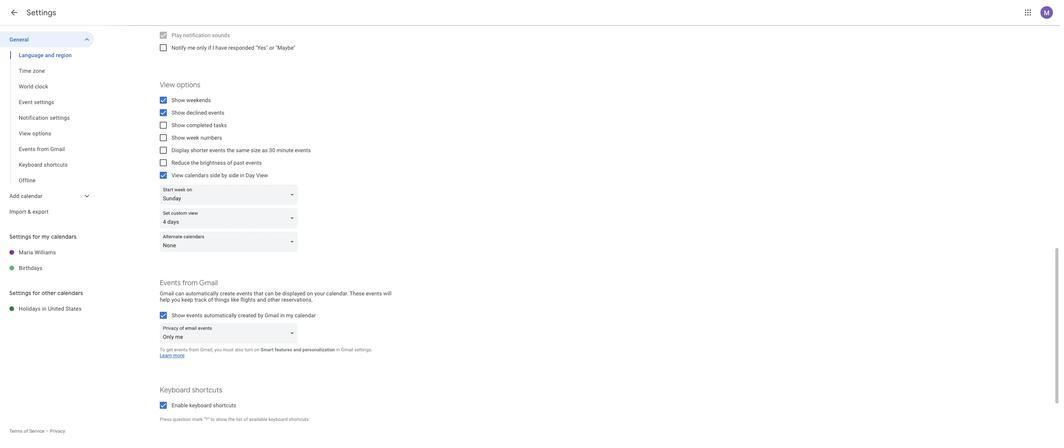 Task type: describe. For each thing, give the bounding box(es) containing it.
–
[[46, 429, 49, 434]]

gmail down notification settings
[[50, 146, 65, 152]]

terms of service – privacy
[[9, 429, 65, 434]]

in inside tree item
[[42, 306, 47, 312]]

view up "show weekends"
[[160, 81, 175, 90]]

show declined events
[[172, 110, 224, 116]]

of inside events from gmail gmail can automatically create events that can be displayed on your calendar. these events will help you keep track of things like flights and other reservations.
[[208, 297, 213, 303]]

show weekends
[[172, 97, 211, 103]]

2 can from the left
[[265, 291, 274, 297]]

0 vertical spatial by
[[221, 172, 227, 179]]

like
[[231, 297, 239, 303]]

features
[[275, 347, 292, 353]]

holidays in united states link
[[19, 301, 94, 317]]

events for events from gmail gmail can automatically create events that can be displayed on your calendar. these events will help you keep track of things like flights and other reservations.
[[160, 279, 181, 288]]

privacy link
[[50, 429, 65, 434]]

in inside to get events from gmail, you must also turn on smart features and personalization in gmail settings. learn more
[[336, 347, 340, 353]]

press
[[160, 417, 172, 423]]

of right list
[[243, 417, 248, 423]]

settings for my calendars
[[9, 233, 77, 240]]

settings for other calendars
[[9, 290, 83, 297]]

"yes"
[[256, 45, 268, 51]]

and inside group
[[45, 52, 54, 58]]

"?"
[[204, 417, 209, 423]]

show for show events automatically created by gmail in my calendar
[[172, 312, 185, 319]]

events down size
[[246, 160, 262, 166]]

birthdays
[[19, 265, 42, 271]]

view calendars side by side in day view
[[172, 172, 268, 179]]

view down notification
[[19, 130, 31, 137]]

enable
[[172, 403, 188, 409]]

terms of service link
[[9, 429, 45, 434]]

show week numbers
[[172, 135, 222, 141]]

30
[[269, 147, 275, 154]]

and inside events from gmail gmail can automatically create events that can be displayed on your calendar. these events will help you keep track of things like flights and other reservations.
[[257, 297, 266, 303]]

other inside events from gmail gmail can automatically create events that can be displayed on your calendar. these events will help you keep track of things like flights and other reservations.
[[267, 297, 280, 303]]

notification settings
[[19, 115, 70, 121]]

if
[[208, 45, 211, 51]]

1 vertical spatial automatically
[[204, 312, 237, 319]]

more
[[173, 353, 185, 359]]

from for events from gmail gmail can automatically create events that can be displayed on your calendar. these events will help you keep track of things like flights and other reservations.
[[182, 279, 198, 288]]

only
[[197, 45, 207, 51]]

maria
[[19, 249, 33, 256]]

view down the reduce
[[172, 172, 183, 179]]

events inside to get events from gmail, you must also turn on smart features and personalization in gmail settings. learn more
[[174, 347, 188, 353]]

i
[[213, 45, 214, 51]]

automatically inside events from gmail gmail can automatically create events that can be displayed on your calendar. these events will help you keep track of things like flights and other reservations.
[[186, 291, 218, 297]]

get
[[166, 347, 173, 353]]

mark
[[192, 417, 203, 423]]

created
[[238, 312, 256, 319]]

you inside events from gmail gmail can automatically create events that can be displayed on your calendar. these events will help you keep track of things like flights and other reservations.
[[171, 297, 180, 303]]

0 vertical spatial calendar
[[21, 193, 42, 199]]

learn more link
[[160, 353, 185, 359]]

view right day
[[256, 172, 268, 179]]

reservations.
[[281, 297, 313, 303]]

to get events from gmail, you must also turn on smart features and personalization in gmail settings. learn more
[[160, 347, 372, 359]]

smart
[[261, 347, 274, 353]]

show completed tasks
[[172, 122, 227, 128]]

play
[[172, 32, 182, 38]]

brightness
[[200, 160, 226, 166]]

1 horizontal spatial keyboard shortcuts
[[160, 386, 222, 395]]

or
[[269, 45, 274, 51]]

me
[[188, 45, 195, 51]]

responded
[[228, 45, 254, 51]]

completed
[[186, 122, 212, 128]]

holidays in united states tree item
[[0, 301, 94, 317]]

settings heading
[[27, 8, 56, 18]]

events from gmail
[[19, 146, 65, 152]]

keep
[[182, 297, 193, 303]]

import & export
[[9, 209, 49, 215]]

1 can from the left
[[175, 291, 184, 297]]

1 vertical spatial calendar
[[295, 312, 316, 319]]

1 horizontal spatial my
[[286, 312, 293, 319]]

available
[[249, 417, 267, 423]]

import
[[9, 209, 26, 215]]

to
[[160, 347, 165, 353]]

gmail,
[[200, 347, 213, 353]]

display shorter events the same size as 30 minute events
[[172, 147, 311, 154]]

for for other
[[32, 290, 40, 297]]

add calendar
[[9, 193, 42, 199]]

maria williams
[[19, 249, 56, 256]]

add
[[9, 193, 19, 199]]

things
[[214, 297, 229, 303]]

notify me only if i have responded "yes" or "maybe"
[[172, 45, 295, 51]]

gmail up track
[[199, 279, 218, 288]]

general
[[9, 36, 29, 43]]

sounds
[[212, 32, 230, 38]]

events left will
[[366, 291, 382, 297]]

2 side from the left
[[228, 172, 239, 179]]

question
[[173, 417, 191, 423]]

settings for settings
[[27, 8, 56, 18]]

0 vertical spatial my
[[42, 233, 50, 240]]

show events automatically created by gmail in my calendar
[[172, 312, 316, 319]]

language
[[19, 52, 44, 58]]

notify
[[172, 45, 186, 51]]

2 vertical spatial the
[[228, 417, 235, 423]]

and inside to get events from gmail, you must also turn on smart features and personalization in gmail settings. learn more
[[293, 347, 301, 353]]

0 vertical spatial keyboard shortcuts
[[19, 162, 68, 168]]

1 vertical spatial the
[[191, 160, 199, 166]]

world
[[19, 83, 33, 90]]

that
[[254, 291, 263, 297]]

birthdays tree item
[[0, 260, 94, 276]]

list
[[236, 417, 242, 423]]

1 vertical spatial view options
[[19, 130, 51, 137]]

on inside events from gmail gmail can automatically create events that can be displayed on your calendar. these events will help you keep track of things like flights and other reservations.
[[307, 291, 313, 297]]

gmail inside to get events from gmail, you must also turn on smart features and personalization in gmail settings. learn more
[[341, 347, 353, 353]]

minute
[[277, 147, 293, 154]]

week
[[186, 135, 199, 141]]

event
[[19, 99, 33, 105]]

go back image
[[9, 8, 19, 17]]

service
[[29, 429, 45, 434]]

shorter
[[191, 147, 208, 154]]

language and region
[[19, 52, 72, 58]]

declined
[[186, 110, 207, 116]]

settings for settings for my calendars
[[9, 233, 31, 240]]

terms
[[9, 429, 23, 434]]

holidays
[[19, 306, 41, 312]]

tasks
[[214, 122, 227, 128]]

region
[[56, 52, 72, 58]]

numbers
[[200, 135, 222, 141]]

for for my
[[32, 233, 40, 240]]

shortcuts inside group
[[44, 162, 68, 168]]

notification
[[183, 32, 211, 38]]

events left the that
[[236, 291, 252, 297]]

0 horizontal spatial options
[[32, 130, 51, 137]]

create
[[220, 291, 235, 297]]

events down track
[[186, 312, 202, 319]]



Task type: locate. For each thing, give the bounding box(es) containing it.
your
[[314, 291, 325, 297]]

settings for notification settings
[[50, 115, 70, 121]]

of right terms
[[24, 429, 28, 434]]

events up help
[[160, 279, 181, 288]]

1 vertical spatial from
[[182, 279, 198, 288]]

1 vertical spatial options
[[32, 130, 51, 137]]

view options up "show weekends"
[[160, 81, 200, 90]]

the down shorter
[[191, 160, 199, 166]]

calendars
[[185, 172, 209, 179], [51, 233, 77, 240], [57, 290, 83, 297]]

same
[[236, 147, 249, 154]]

3 show from the top
[[172, 122, 185, 128]]

events right get at the bottom left of the page
[[174, 347, 188, 353]]

0 vertical spatial view options
[[160, 81, 200, 90]]

events up reduce the brightness of past events
[[209, 147, 225, 154]]

0 horizontal spatial keyboard shortcuts
[[19, 162, 68, 168]]

time zone
[[19, 68, 45, 74]]

clock
[[35, 83, 48, 90]]

on inside to get events from gmail, you must also turn on smart features and personalization in gmail settings. learn more
[[254, 347, 259, 353]]

weekends
[[186, 97, 211, 103]]

1 vertical spatial settings
[[50, 115, 70, 121]]

of left past in the top left of the page
[[227, 160, 232, 166]]

gmail left settings.
[[341, 347, 353, 353]]

for up maria williams at the left bottom
[[32, 233, 40, 240]]

tree containing general
[[0, 32, 94, 220]]

side
[[210, 172, 220, 179], [228, 172, 239, 179]]

the
[[227, 147, 235, 154], [191, 160, 199, 166], [228, 417, 235, 423]]

to
[[211, 417, 215, 423]]

also
[[235, 347, 244, 353]]

2 vertical spatial and
[[293, 347, 301, 353]]

2 vertical spatial calendars
[[57, 290, 83, 297]]

will
[[383, 291, 391, 297]]

gmail down be
[[265, 312, 279, 319]]

be
[[275, 291, 281, 297]]

1 vertical spatial settings
[[9, 233, 31, 240]]

event settings
[[19, 99, 54, 105]]

0 vertical spatial from
[[37, 146, 49, 152]]

past
[[234, 160, 244, 166]]

0 vertical spatial automatically
[[186, 291, 218, 297]]

world clock
[[19, 83, 48, 90]]

by right the created at the left of the page
[[258, 312, 263, 319]]

options up "show weekends"
[[177, 81, 200, 90]]

2 vertical spatial from
[[189, 347, 199, 353]]

view options down notification
[[19, 130, 51, 137]]

0 horizontal spatial my
[[42, 233, 50, 240]]

keyboard up mark
[[189, 403, 212, 409]]

view
[[160, 81, 175, 90], [19, 130, 31, 137], [172, 172, 183, 179], [256, 172, 268, 179]]

by
[[221, 172, 227, 179], [258, 312, 263, 319]]

0 horizontal spatial and
[[45, 52, 54, 58]]

show up display
[[172, 135, 185, 141]]

side down past in the top left of the page
[[228, 172, 239, 179]]

1 horizontal spatial calendar
[[295, 312, 316, 319]]

must
[[223, 347, 234, 353]]

show
[[172, 97, 185, 103], [172, 110, 185, 116], [172, 122, 185, 128], [172, 135, 185, 141], [172, 312, 185, 319]]

shortcuts
[[44, 162, 68, 168], [192, 386, 222, 395], [213, 403, 236, 409], [289, 417, 309, 423]]

can right help
[[175, 291, 184, 297]]

and left region on the left of page
[[45, 52, 54, 58]]

track
[[194, 297, 207, 303]]

holidays in united states
[[19, 306, 82, 312]]

calendars up maria williams tree item
[[51, 233, 77, 240]]

notification
[[19, 115, 48, 121]]

0 horizontal spatial view options
[[19, 130, 51, 137]]

from for events from gmail
[[37, 146, 49, 152]]

show down keep
[[172, 312, 185, 319]]

settings for settings for other calendars
[[9, 290, 31, 297]]

0 horizontal spatial on
[[254, 347, 259, 353]]

in right personalization on the left of the page
[[336, 347, 340, 353]]

1 show from the top
[[172, 97, 185, 103]]

keyboard right available
[[269, 417, 288, 423]]

you left must
[[214, 347, 222, 353]]

other right the that
[[267, 297, 280, 303]]

calendars for settings for other calendars
[[57, 290, 83, 297]]

the left list
[[228, 417, 235, 423]]

can left be
[[265, 291, 274, 297]]

0 vertical spatial on
[[307, 291, 313, 297]]

gmail
[[50, 146, 65, 152], [199, 279, 218, 288], [160, 291, 174, 297], [265, 312, 279, 319], [341, 347, 353, 353]]

0 horizontal spatial keyboard
[[19, 162, 42, 168]]

group
[[0, 47, 94, 188]]

help
[[160, 297, 170, 303]]

on right the turn
[[254, 347, 259, 353]]

1 vertical spatial keyboard
[[160, 386, 190, 395]]

keyboard shortcuts up enable
[[160, 386, 222, 395]]

0 vertical spatial settings
[[27, 8, 56, 18]]

4 show from the top
[[172, 135, 185, 141]]

settings up notification settings
[[34, 99, 54, 105]]

0 horizontal spatial side
[[210, 172, 220, 179]]

settings for event settings
[[34, 99, 54, 105]]

calendars down the reduce
[[185, 172, 209, 179]]

and right features
[[293, 347, 301, 353]]

0 vertical spatial calendars
[[185, 172, 209, 179]]

2 for from the top
[[32, 290, 40, 297]]

events for events from gmail
[[19, 146, 35, 152]]

1 horizontal spatial keyboard
[[160, 386, 190, 395]]

1 vertical spatial keyboard shortcuts
[[160, 386, 222, 395]]

have
[[215, 45, 227, 51]]

1 vertical spatial for
[[32, 290, 40, 297]]

turn
[[245, 347, 253, 353]]

2 horizontal spatial and
[[293, 347, 301, 353]]

williams
[[35, 249, 56, 256]]

1 for from the top
[[32, 233, 40, 240]]

1 horizontal spatial other
[[267, 297, 280, 303]]

show for show completed tasks
[[172, 122, 185, 128]]

size
[[251, 147, 261, 154]]

calendar
[[21, 193, 42, 199], [295, 312, 316, 319]]

0 vertical spatial keyboard
[[189, 403, 212, 409]]

personalization
[[302, 347, 335, 353]]

settings up holidays
[[9, 290, 31, 297]]

in left united
[[42, 306, 47, 312]]

settings for my calendars tree
[[0, 245, 94, 276]]

1 vertical spatial and
[[257, 297, 266, 303]]

show left the "completed"
[[172, 122, 185, 128]]

1 horizontal spatial options
[[177, 81, 200, 90]]

events from gmail gmail can automatically create events that can be displayed on your calendar. these events will help you keep track of things like flights and other reservations.
[[160, 279, 391, 303]]

5 show from the top
[[172, 312, 185, 319]]

displayed
[[282, 291, 305, 297]]

maria williams tree item
[[0, 245, 94, 260]]

2 show from the top
[[172, 110, 185, 116]]

calendar.
[[326, 291, 348, 297]]

1 horizontal spatial can
[[265, 291, 274, 297]]

automatically left the create
[[186, 291, 218, 297]]

in down reservations.
[[280, 312, 285, 319]]

events up tasks
[[208, 110, 224, 116]]

side down reduce the brightness of past events
[[210, 172, 220, 179]]

0 horizontal spatial events
[[19, 146, 35, 152]]

calendars up states
[[57, 290, 83, 297]]

export
[[33, 209, 49, 215]]

day
[[246, 172, 255, 179]]

keyboard
[[19, 162, 42, 168], [160, 386, 190, 395]]

keyboard shortcuts down events from gmail
[[19, 162, 68, 168]]

options up events from gmail
[[32, 130, 51, 137]]

from down notification settings
[[37, 146, 49, 152]]

calendar down reservations.
[[295, 312, 316, 319]]

enable keyboard shortcuts
[[172, 403, 236, 409]]

1 vertical spatial calendars
[[51, 233, 77, 240]]

play notification sounds
[[172, 32, 230, 38]]

0 horizontal spatial by
[[221, 172, 227, 179]]

1 horizontal spatial keyboard
[[269, 417, 288, 423]]

0 vertical spatial settings
[[34, 99, 54, 105]]

offline
[[19, 177, 36, 184]]

show for show week numbers
[[172, 135, 185, 141]]

events inside events from gmail gmail can automatically create events that can be displayed on your calendar. these events will help you keep track of things like flights and other reservations.
[[160, 279, 181, 288]]

calendars for settings for my calendars
[[51, 233, 77, 240]]

1 horizontal spatial you
[[214, 347, 222, 353]]

on left 'your'
[[307, 291, 313, 297]]

from inside events from gmail gmail can automatically create events that can be displayed on your calendar. these events will help you keep track of things like flights and other reservations.
[[182, 279, 198, 288]]

1 vertical spatial on
[[254, 347, 259, 353]]

0 vertical spatial you
[[171, 297, 180, 303]]

show for show declined events
[[172, 110, 185, 116]]

1 side from the left
[[210, 172, 220, 179]]

automatically
[[186, 291, 218, 297], [204, 312, 237, 319]]

keyboard up enable
[[160, 386, 190, 395]]

0 horizontal spatial can
[[175, 291, 184, 297]]

you inside to get events from gmail, you must also turn on smart features and personalization in gmail settings. learn more
[[214, 347, 222, 353]]

1 horizontal spatial events
[[160, 279, 181, 288]]

states
[[66, 306, 82, 312]]

settings.
[[354, 347, 372, 353]]

1 vertical spatial my
[[286, 312, 293, 319]]

privacy
[[50, 429, 65, 434]]

1 vertical spatial you
[[214, 347, 222, 353]]

display
[[172, 147, 189, 154]]

keyboard
[[189, 403, 212, 409], [269, 417, 288, 423]]

events
[[19, 146, 35, 152], [160, 279, 181, 288]]

general tree item
[[0, 32, 94, 47]]

settings right notification
[[50, 115, 70, 121]]

show for show weekends
[[172, 97, 185, 103]]

calendar up &
[[21, 193, 42, 199]]

from inside to get events from gmail, you must also turn on smart features and personalization in gmail settings. learn more
[[189, 347, 199, 353]]

events up the offline
[[19, 146, 35, 152]]

1 vertical spatial events
[[160, 279, 181, 288]]

settings
[[34, 99, 54, 105], [50, 115, 70, 121]]

1 horizontal spatial by
[[258, 312, 263, 319]]

None field
[[160, 185, 301, 205], [160, 208, 301, 229], [160, 232, 301, 252], [160, 323, 301, 344], [160, 185, 301, 205], [160, 208, 301, 229], [160, 232, 301, 252], [160, 323, 301, 344]]

0 vertical spatial keyboard
[[19, 162, 42, 168]]

keyboard shortcuts
[[19, 162, 68, 168], [160, 386, 222, 395]]

for up holidays
[[32, 290, 40, 297]]

my up williams
[[42, 233, 50, 240]]

1 vertical spatial by
[[258, 312, 263, 319]]

learn
[[160, 353, 172, 359]]

from
[[37, 146, 49, 152], [182, 279, 198, 288], [189, 347, 199, 353]]

events
[[208, 110, 224, 116], [209, 147, 225, 154], [295, 147, 311, 154], [246, 160, 262, 166], [236, 291, 252, 297], [366, 291, 382, 297], [186, 312, 202, 319], [174, 347, 188, 353]]

group containing language and region
[[0, 47, 94, 188]]

0 vertical spatial options
[[177, 81, 200, 90]]

settings right go back 'image'
[[27, 8, 56, 18]]

0 horizontal spatial you
[[171, 297, 180, 303]]

of right track
[[208, 297, 213, 303]]

0 horizontal spatial calendar
[[21, 193, 42, 199]]

reduce the brightness of past events
[[172, 160, 262, 166]]

other up holidays in united states
[[42, 290, 56, 297]]

zone
[[33, 68, 45, 74]]

1 horizontal spatial and
[[257, 297, 266, 303]]

from up keep
[[182, 279, 198, 288]]

1 horizontal spatial view options
[[160, 81, 200, 90]]

"maybe"
[[276, 45, 295, 51]]

2 vertical spatial settings
[[9, 290, 31, 297]]

options
[[177, 81, 200, 90], [32, 130, 51, 137]]

time
[[19, 68, 31, 74]]

0 vertical spatial for
[[32, 233, 40, 240]]

by down reduce the brightness of past events
[[221, 172, 227, 179]]

gmail left keep
[[160, 291, 174, 297]]

events right minute
[[295, 147, 311, 154]]

in
[[240, 172, 244, 179], [42, 306, 47, 312], [280, 312, 285, 319], [336, 347, 340, 353]]

from left gmail,
[[189, 347, 199, 353]]

in left day
[[240, 172, 244, 179]]

tree
[[0, 32, 94, 220]]

automatically down things
[[204, 312, 237, 319]]

0 vertical spatial events
[[19, 146, 35, 152]]

other
[[42, 290, 56, 297], [267, 297, 280, 303]]

as
[[262, 147, 268, 154]]

and right "flights"
[[257, 297, 266, 303]]

show down "show weekends"
[[172, 110, 185, 116]]

and
[[45, 52, 54, 58], [257, 297, 266, 303], [293, 347, 301, 353]]

flights
[[240, 297, 256, 303]]

1 vertical spatial keyboard
[[269, 417, 288, 423]]

you
[[171, 297, 180, 303], [214, 347, 222, 353]]

keyboard up the offline
[[19, 162, 42, 168]]

0 vertical spatial the
[[227, 147, 235, 154]]

0 vertical spatial and
[[45, 52, 54, 58]]

show left weekends
[[172, 97, 185, 103]]

my
[[42, 233, 50, 240], [286, 312, 293, 319]]

settings up "maria"
[[9, 233, 31, 240]]

show
[[216, 417, 227, 423]]

the left same
[[227, 147, 235, 154]]

0 horizontal spatial keyboard
[[189, 403, 212, 409]]

you right help
[[171, 297, 180, 303]]

0 horizontal spatial other
[[42, 290, 56, 297]]

my down reservations.
[[286, 312, 293, 319]]

1 horizontal spatial on
[[307, 291, 313, 297]]

1 horizontal spatial side
[[228, 172, 239, 179]]



Task type: vqa. For each thing, say whether or not it's contained in the screenshot.
Today
no



